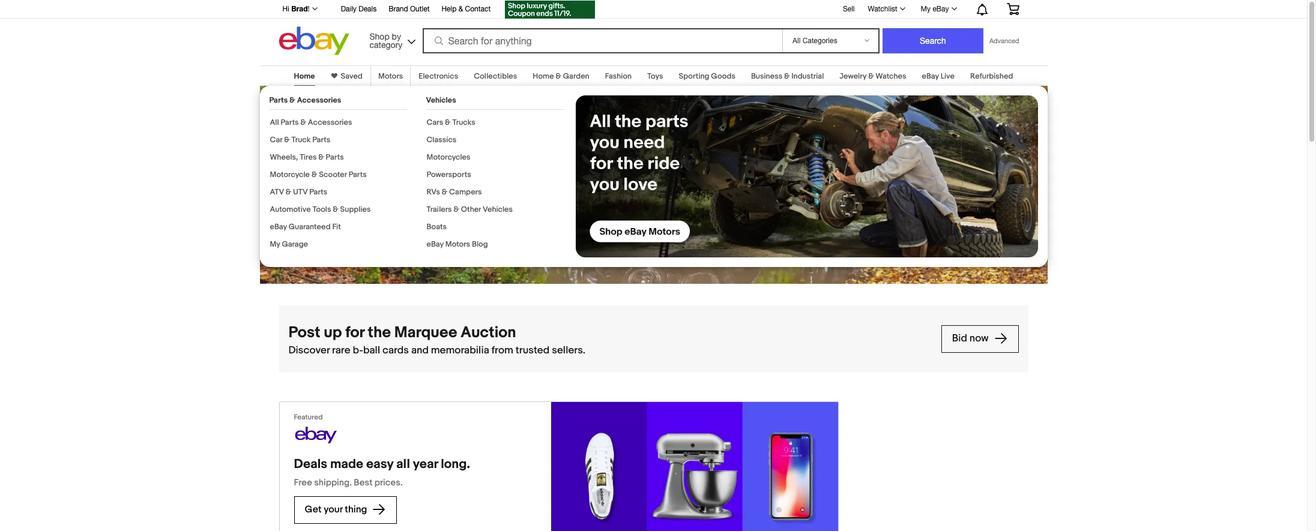 Task type: describe. For each thing, give the bounding box(es) containing it.
boats
[[427, 222, 447, 232]]

brand
[[389, 5, 408, 13]]

1 horizontal spatial vehicles
[[483, 205, 513, 214]]

ebay motors blog
[[427, 240, 488, 249]]

adventures
[[310, 157, 366, 170]]

now for explore
[[328, 205, 347, 217]]

watchlist
[[868, 5, 898, 13]]

campers
[[449, 187, 482, 197]]

parts for &
[[326, 153, 344, 162]]

get for atv
[[279, 95, 319, 123]]

ebay for ebay guaranteed fit
[[270, 222, 287, 232]]

your for thing
[[324, 505, 343, 516]]

garage
[[282, 240, 308, 249]]

get the coupon image
[[505, 1, 595, 19]]

brand outlet link
[[389, 3, 430, 16]]

live
[[941, 71, 955, 81]]

0 horizontal spatial vehicles
[[426, 95, 456, 105]]

post
[[289, 324, 320, 342]]

now for bid
[[970, 333, 989, 345]]

and inside post up for the marquee auction discover rare b-ball cards and memorabilia from trusted sellers.
[[411, 345, 429, 357]]

toys link
[[648, 71, 663, 81]]

all
[[396, 457, 410, 473]]

help & contact link
[[442, 3, 491, 16]]

truck
[[292, 135, 311, 145]]

cards
[[383, 345, 409, 357]]

cars & trucks
[[427, 118, 475, 127]]

my for my garage
[[270, 240, 280, 249]]

& for cars & trucks
[[445, 118, 451, 127]]

and inside get your atv or utv kitted out begin adventures with cargo bags, tires, and more.
[[279, 170, 298, 183]]

trucks
[[452, 118, 475, 127]]

& for car & truck parts
[[284, 135, 290, 145]]

thing
[[345, 505, 367, 516]]

& for business & industrial
[[784, 71, 790, 81]]

discover
[[289, 345, 330, 357]]

parts for truck
[[312, 135, 331, 145]]

garden
[[563, 71, 590, 81]]

shop by category banner
[[276, 0, 1029, 58]]

bid now
[[952, 333, 991, 345]]

easy
[[366, 457, 393, 473]]

& for jewelry & watches
[[869, 71, 874, 81]]

ebay motors blog link
[[427, 240, 488, 249]]

get your atv or utv kitted out main content
[[0, 58, 1308, 532]]

daily
[[341, 5, 357, 13]]

wheels, tires & parts link
[[270, 153, 344, 162]]

motorcycles link
[[427, 153, 471, 162]]

out
[[397, 123, 432, 151]]

fashion
[[605, 71, 632, 81]]

brand outlet
[[389, 5, 430, 13]]

sporting goods link
[[679, 71, 736, 81]]

Search for anything text field
[[424, 29, 780, 52]]

the
[[368, 324, 391, 342]]

deals inside account navigation
[[359, 5, 377, 13]]

business
[[751, 71, 783, 81]]

up
[[324, 324, 342, 342]]

explore
[[290, 205, 325, 217]]

scooter
[[319, 170, 347, 180]]

watches
[[876, 71, 907, 81]]

blog
[[472, 240, 488, 249]]

toys
[[648, 71, 663, 81]]

ebay guaranteed fit
[[270, 222, 341, 232]]

& right 'tools'
[[333, 205, 339, 214]]

automotive tools & supplies
[[270, 205, 371, 214]]

motors inside vehicles element
[[445, 240, 470, 249]]

& for atv & utv parts
[[286, 187, 291, 197]]

atv & utv parts
[[270, 187, 328, 197]]

from
[[492, 345, 513, 357]]

trusted
[[516, 345, 550, 357]]

business & industrial link
[[751, 71, 824, 81]]

sporting goods
[[679, 71, 736, 81]]

contact
[[465, 5, 491, 13]]

account navigation
[[276, 0, 1029, 20]]

atv & utv parts link
[[270, 187, 328, 197]]

daily deals
[[341, 5, 377, 13]]

all parts & accessories
[[270, 118, 352, 127]]

ebay inside 'link'
[[933, 5, 949, 13]]

long.
[[441, 457, 470, 473]]

car
[[270, 135, 282, 145]]

rare
[[332, 345, 351, 357]]

explore now
[[290, 205, 349, 217]]

my garage link
[[270, 240, 308, 249]]

& for trailers & other vehicles
[[454, 205, 459, 214]]

utv inside get your atv or utv kitted out begin adventures with cargo bags, tires, and more.
[[279, 123, 323, 151]]

jewelry & watches link
[[840, 71, 907, 81]]

my for my ebay
[[921, 5, 931, 13]]

rvs & campers link
[[427, 187, 482, 197]]

parts up all
[[269, 95, 288, 105]]

motorcycles
[[427, 153, 471, 162]]

kitted
[[328, 123, 391, 151]]

best
[[354, 477, 373, 489]]

electronics link
[[419, 71, 458, 81]]

my ebay link
[[914, 2, 962, 16]]

ball
[[363, 345, 380, 357]]

my garage
[[270, 240, 308, 249]]

or
[[423, 95, 444, 123]]

hi brad !
[[283, 4, 310, 13]]

shop by category button
[[364, 27, 418, 53]]



Task type: locate. For each thing, give the bounding box(es) containing it.
none submit inside shop by category banner
[[883, 28, 984, 53]]

accessories up the all parts & accessories 'link'
[[297, 95, 341, 105]]

your left thing
[[324, 505, 343, 516]]

& right car
[[284, 135, 290, 145]]

parts for utv
[[309, 187, 328, 197]]

& right tires
[[319, 153, 324, 162]]

2 home from the left
[[533, 71, 554, 81]]

vehicles right other
[[483, 205, 513, 214]]

atv inside get your atv or utv kitted out begin adventures with cargo bags, tires, and more.
[[376, 95, 418, 123]]

ebay right watchlist link
[[933, 5, 949, 13]]

classics
[[427, 135, 457, 145]]

parts down the all parts & accessories 'link'
[[312, 135, 331, 145]]

now inside bid now link
[[970, 333, 989, 345]]

home for home
[[294, 71, 315, 81]]

fit
[[332, 222, 341, 232]]

home left garden at the top left of the page
[[533, 71, 554, 81]]

home & garden link
[[533, 71, 590, 81]]

0 vertical spatial atv
[[376, 95, 418, 123]]

0 vertical spatial now
[[328, 205, 347, 217]]

& down "motorcycle"
[[286, 187, 291, 197]]

& right cars
[[445, 118, 451, 127]]

atv down "motorcycle"
[[270, 187, 284, 197]]

& left garden at the top left of the page
[[556, 71, 562, 81]]

motors
[[378, 71, 403, 81], [445, 240, 470, 249]]

get your atv or utv kitted out begin adventures with cargo bags, tires, and more.
[[279, 95, 478, 183]]

1 horizontal spatial deals
[[359, 5, 377, 13]]

post up for the marquee auction link
[[289, 323, 932, 344]]

shipping.
[[314, 477, 352, 489]]

goods
[[711, 71, 736, 81]]

motors left blog on the left top of the page
[[445, 240, 470, 249]]

guaranteed
[[289, 222, 331, 232]]

car & truck parts
[[270, 135, 331, 145]]

and down the marquee
[[411, 345, 429, 357]]

trailers
[[427, 205, 452, 214]]

parts right all
[[281, 118, 299, 127]]

business & industrial
[[751, 71, 824, 81]]

0 vertical spatial utv
[[279, 123, 323, 151]]

1 home from the left
[[294, 71, 315, 81]]

bid now link
[[942, 326, 1019, 353]]

parts & accessories element
[[269, 95, 407, 257]]

year
[[413, 457, 438, 473]]

parts down adventures
[[349, 170, 367, 180]]

1 vertical spatial my
[[270, 240, 280, 249]]

1 vertical spatial motors
[[445, 240, 470, 249]]

& for motorcycle & scooter parts
[[312, 170, 317, 180]]

get down free
[[305, 505, 322, 516]]

b-
[[353, 345, 363, 357]]

electronics
[[419, 71, 458, 81]]

collectibles
[[474, 71, 517, 81]]

refurbished link
[[971, 71, 1014, 81]]

now up fit in the left top of the page
[[328, 205, 347, 217]]

1 horizontal spatial now
[[970, 333, 989, 345]]

1 vertical spatial your
[[324, 505, 343, 516]]

your inside get your atv or utv kitted out begin adventures with cargo bags, tires, and more.
[[324, 95, 370, 123]]

now
[[328, 205, 347, 217], [970, 333, 989, 345]]

free
[[294, 477, 312, 489]]

fashion link
[[605, 71, 632, 81]]

memorabilia
[[431, 345, 489, 357]]

1 horizontal spatial motors
[[445, 240, 470, 249]]

get inside get your atv or utv kitted out begin adventures with cargo bags, tires, and more.
[[279, 95, 319, 123]]

wheels,
[[270, 153, 298, 162]]

vehicles up cars
[[426, 95, 456, 105]]

& up the all parts & accessories 'link'
[[290, 95, 295, 105]]

& right rvs
[[442, 187, 448, 197]]

automotive tools & supplies link
[[270, 205, 371, 214]]

& down tires
[[312, 170, 317, 180]]

ebay down boats link
[[427, 240, 444, 249]]

1 horizontal spatial my
[[921, 5, 931, 13]]

supplies
[[340, 205, 371, 214]]

None submit
[[883, 28, 984, 53]]

1 horizontal spatial atv
[[376, 95, 418, 123]]

sell link
[[838, 5, 860, 13]]

0 horizontal spatial atv
[[270, 187, 284, 197]]

get up car & truck parts
[[279, 95, 319, 123]]

my left garage
[[270, 240, 280, 249]]

home for home & garden
[[533, 71, 554, 81]]

0 horizontal spatial home
[[294, 71, 315, 81]]

bid
[[952, 333, 968, 345]]

atv inside parts & accessories element
[[270, 187, 284, 197]]

get for thing
[[305, 505, 322, 516]]

marquee
[[394, 324, 457, 342]]

classics link
[[427, 135, 457, 145]]

1 vertical spatial utv
[[293, 187, 308, 197]]

ebay for ebay motors blog
[[427, 240, 444, 249]]

parts for scooter
[[349, 170, 367, 180]]

2 your from the top
[[324, 505, 343, 516]]

& for help & contact
[[459, 5, 463, 13]]

atv down motors 'link'
[[376, 95, 418, 123]]

prices.
[[375, 477, 403, 489]]

all
[[270, 118, 279, 127]]

hi
[[283, 5, 289, 13]]

deals inside deals made easy all year long. free shipping. best prices.
[[294, 457, 327, 473]]

advanced
[[990, 37, 1020, 44]]

cargo
[[392, 157, 421, 170]]

tires
[[300, 153, 317, 162]]

and down begin
[[279, 170, 298, 183]]

0 horizontal spatial and
[[279, 170, 298, 183]]

home & garden
[[533, 71, 590, 81]]

rvs
[[427, 187, 440, 197]]

car & truck parts link
[[270, 135, 331, 145]]

0 vertical spatial accessories
[[297, 95, 341, 105]]

accessories
[[297, 95, 341, 105], [308, 118, 352, 127]]

jewelry
[[840, 71, 867, 81]]

daily deals link
[[341, 3, 377, 16]]

& right jewelry
[[869, 71, 874, 81]]

motorcycle & scooter parts link
[[270, 170, 367, 180]]

& right the help
[[459, 5, 463, 13]]

wheels, tires & parts
[[270, 153, 344, 162]]

ebay live link
[[922, 71, 955, 81]]

other
[[461, 205, 481, 214]]

rvs & campers
[[427, 187, 482, 197]]

ebay inside vehicles element
[[427, 240, 444, 249]]

more.
[[300, 170, 329, 183]]

& for parts & accessories
[[290, 95, 295, 105]]

& for rvs & campers
[[442, 187, 448, 197]]

for
[[345, 324, 364, 342]]

parts & accessories
[[269, 95, 341, 105]]

your down saved link
[[324, 95, 370, 123]]

motors link
[[378, 71, 403, 81]]

my right watchlist link
[[921, 5, 931, 13]]

a person in a gray shirt and navy blue jeans is sitting below a black car that's lifted slightly above him, and is working on the wheel area with the tire removed. there are plants and grass in the background. image
[[576, 95, 1038, 258]]

1 horizontal spatial and
[[411, 345, 429, 357]]

parts up "scooter"
[[326, 153, 344, 162]]

0 horizontal spatial my
[[270, 240, 280, 249]]

0 vertical spatial vehicles
[[426, 95, 456, 105]]

& for home & garden
[[556, 71, 562, 81]]

powersports link
[[427, 170, 471, 180]]

my inside 'link'
[[921, 5, 931, 13]]

0 vertical spatial and
[[279, 170, 298, 183]]

ebay left 'live'
[[922, 71, 939, 81]]

help & contact
[[442, 5, 491, 13]]

1 vertical spatial vehicles
[[483, 205, 513, 214]]

my inside parts & accessories element
[[270, 240, 280, 249]]

0 vertical spatial deals
[[359, 5, 377, 13]]

saved
[[341, 71, 363, 81]]

1 vertical spatial get
[[305, 505, 322, 516]]

my
[[921, 5, 931, 13], [270, 240, 280, 249]]

deals right daily
[[359, 5, 377, 13]]

ebay for ebay live
[[922, 71, 939, 81]]

& right business
[[784, 71, 790, 81]]

utv inside parts & accessories element
[[293, 187, 308, 197]]

1 vertical spatial accessories
[[308, 118, 352, 127]]

your for atv
[[324, 95, 370, 123]]

parts down "more."
[[309, 187, 328, 197]]

!
[[308, 5, 310, 13]]

automotive
[[270, 205, 311, 214]]

home up "parts & accessories"
[[294, 71, 315, 81]]

0 vertical spatial motors
[[378, 71, 403, 81]]

1 vertical spatial and
[[411, 345, 429, 357]]

industrial
[[792, 71, 824, 81]]

& inside help & contact link
[[459, 5, 463, 13]]

0 horizontal spatial motors
[[378, 71, 403, 81]]

1 horizontal spatial home
[[533, 71, 554, 81]]

ebay up my garage at the top left
[[270, 222, 287, 232]]

0 horizontal spatial deals
[[294, 457, 327, 473]]

1 vertical spatial atv
[[270, 187, 284, 197]]

1 your from the top
[[324, 95, 370, 123]]

0 horizontal spatial now
[[328, 205, 347, 217]]

ebay inside parts & accessories element
[[270, 222, 287, 232]]

now right bid
[[970, 333, 989, 345]]

vehicles element
[[426, 95, 564, 257]]

1 vertical spatial deals
[[294, 457, 327, 473]]

deals up free
[[294, 457, 327, 473]]

accessories down "parts & accessories"
[[308, 118, 352, 127]]

ebay live
[[922, 71, 955, 81]]

cars & trucks link
[[427, 118, 475, 127]]

made
[[330, 457, 363, 473]]

help
[[442, 5, 457, 13]]

your shopping cart image
[[1006, 3, 1020, 15]]

0 vertical spatial your
[[324, 95, 370, 123]]

1 vertical spatial now
[[970, 333, 989, 345]]

boats link
[[427, 222, 447, 232]]

saved link
[[337, 71, 363, 81]]

trailers & other vehicles link
[[427, 205, 513, 214]]

tools
[[313, 205, 331, 214]]

0 vertical spatial get
[[279, 95, 319, 123]]

get your thing
[[305, 505, 369, 516]]

auction
[[461, 324, 516, 342]]

motors down the category
[[378, 71, 403, 81]]

category
[[370, 40, 403, 50]]

0 vertical spatial my
[[921, 5, 931, 13]]

motorcycle
[[270, 170, 310, 180]]

& left other
[[454, 205, 459, 214]]

& up truck
[[301, 118, 306, 127]]

watchlist link
[[862, 2, 911, 16]]



Task type: vqa. For each thing, say whether or not it's contained in the screenshot.
Business & Industrial link
yes



